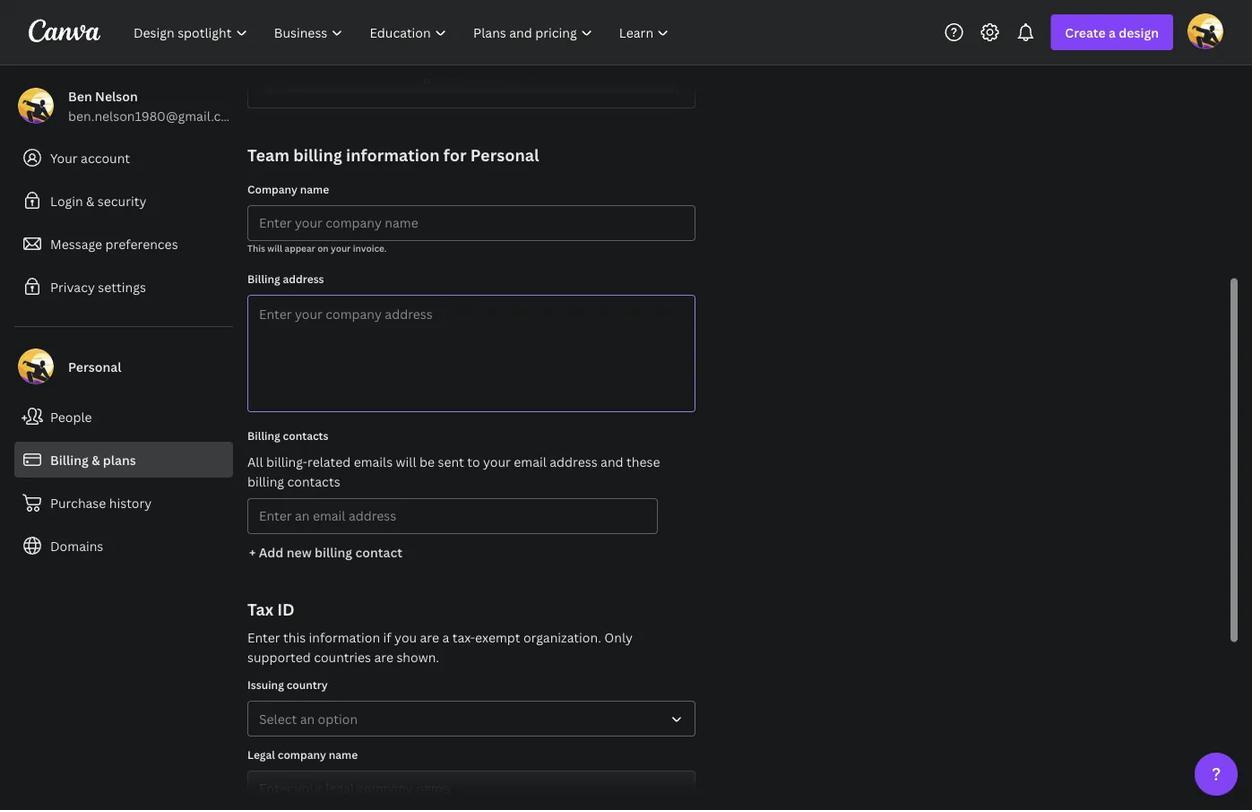 Task type: vqa. For each thing, say whether or not it's contained in the screenshot.
ben.nelson1980@gmail.com
yes



Task type: locate. For each thing, give the bounding box(es) containing it.
0 vertical spatial address
[[283, 271, 324, 286]]

1 vertical spatial will
[[396, 453, 417, 470]]

1 vertical spatial billing
[[248, 473, 284, 490]]

billing & plans link
[[14, 442, 233, 478]]

tax-
[[453, 629, 475, 646]]

all
[[248, 453, 263, 470]]

0 vertical spatial billing
[[293, 144, 342, 166]]

contacts
[[283, 428, 329, 443], [287, 473, 340, 490]]

name right company
[[300, 182, 329, 196]]

billing up the all
[[248, 428, 280, 443]]

1 vertical spatial address
[[550, 453, 598, 470]]

a left design
[[1109, 24, 1116, 41]]

login & security
[[50, 192, 147, 209]]

billing down this
[[248, 271, 280, 286]]

company
[[248, 182, 298, 196]]

information up countries
[[309, 629, 380, 646]]

privacy settings link
[[14, 269, 233, 305]]

Enter your company name text field
[[259, 206, 684, 240]]

team billing information for personal
[[248, 144, 539, 166]]

new
[[287, 544, 312, 561]]

billing down the all
[[248, 473, 284, 490]]

register now for free
[[408, 67, 535, 84]]

address left and
[[550, 453, 598, 470]]

1 vertical spatial for
[[444, 144, 467, 166]]

people
[[50, 408, 92, 426]]

0 vertical spatial contacts
[[283, 428, 329, 443]]

contacts up the "billing-"
[[283, 428, 329, 443]]

your right on
[[331, 242, 351, 254]]

address down appear
[[283, 271, 324, 286]]

1 horizontal spatial a
[[1109, 24, 1116, 41]]

billing inside + add new billing contact button
[[315, 544, 353, 561]]

a
[[1109, 24, 1116, 41], [442, 629, 449, 646]]

2 vertical spatial billing
[[315, 544, 353, 561]]

free
[[511, 67, 535, 84]]

1 vertical spatial a
[[442, 629, 449, 646]]

invoice.
[[353, 242, 387, 254]]

id
[[277, 599, 295, 621]]

register now for free button
[[263, 57, 681, 93]]

billing address
[[248, 271, 324, 286]]

0 vertical spatial personal
[[471, 144, 539, 166]]

& right login
[[86, 192, 95, 209]]

your
[[50, 149, 78, 166]]

name
[[300, 182, 329, 196], [329, 747, 358, 762]]

your right to
[[483, 453, 511, 470]]

1 vertical spatial billing
[[248, 428, 280, 443]]

company
[[278, 747, 326, 762]]

this
[[283, 629, 306, 646]]

1 horizontal spatial your
[[483, 453, 511, 470]]

select
[[259, 711, 297, 728]]

contacts down 'related'
[[287, 473, 340, 490]]

will inside all billing-related emails will be sent to your email address and these billing contacts
[[396, 453, 417, 470]]

create a design
[[1066, 24, 1160, 41]]

1 horizontal spatial are
[[420, 629, 439, 646]]

billing down people
[[50, 452, 89, 469]]

are up shown.
[[420, 629, 439, 646]]

domains link
[[14, 528, 233, 564]]

your
[[331, 242, 351, 254], [483, 453, 511, 470]]

login & security link
[[14, 183, 233, 219]]

legal
[[248, 747, 275, 762]]

purchase
[[50, 495, 106, 512]]

1 vertical spatial personal
[[68, 358, 121, 375]]

2 vertical spatial billing
[[50, 452, 89, 469]]

option
[[318, 711, 358, 728]]

be
[[420, 453, 435, 470]]

a left tax-
[[442, 629, 449, 646]]

billing-
[[266, 453, 308, 470]]

name down option
[[329, 747, 358, 762]]

information down register on the top
[[346, 144, 440, 166]]

sent
[[438, 453, 464, 470]]

0 vertical spatial name
[[300, 182, 329, 196]]

if
[[383, 629, 392, 646]]

information
[[346, 144, 440, 166], [309, 629, 380, 646]]

0 vertical spatial for
[[490, 67, 508, 84]]

email
[[514, 453, 547, 470]]

create
[[1066, 24, 1106, 41]]

billing for billing address
[[248, 271, 280, 286]]

0 horizontal spatial your
[[331, 242, 351, 254]]

a inside tax id enter this information if you are a tax-exempt organization. only supported countries are shown.
[[442, 629, 449, 646]]

+ add new billing contact button
[[248, 534, 404, 570]]

related
[[308, 453, 351, 470]]

& for billing
[[92, 452, 100, 469]]

0 vertical spatial are
[[420, 629, 439, 646]]

billing
[[293, 144, 342, 166], [248, 473, 284, 490], [315, 544, 353, 561]]

Enter your company address text field
[[248, 296, 695, 412]]

personal up enter your company name text box
[[471, 144, 539, 166]]

add
[[259, 544, 284, 561]]

0 horizontal spatial a
[[442, 629, 449, 646]]

purchase history link
[[14, 485, 233, 521]]

0 vertical spatial will
[[268, 242, 283, 254]]

billing inside all billing-related emails will be sent to your email address and these billing contacts
[[248, 473, 284, 490]]

shown.
[[397, 649, 439, 666]]

billing up company name
[[293, 144, 342, 166]]

domains
[[50, 538, 103, 555]]

your inside all billing-related emails will be sent to your email address and these billing contacts
[[483, 453, 511, 470]]

and
[[601, 453, 624, 470]]

1 vertical spatial &
[[92, 452, 100, 469]]

all billing-related emails will be sent to your email address and these billing contacts
[[248, 453, 660, 490]]

0 vertical spatial billing
[[248, 271, 280, 286]]

billing right new
[[315, 544, 353, 561]]

are down if
[[374, 649, 394, 666]]

1 vertical spatial contacts
[[287, 473, 340, 490]]

0 vertical spatial &
[[86, 192, 95, 209]]

are
[[420, 629, 439, 646], [374, 649, 394, 666]]

0 vertical spatial a
[[1109, 24, 1116, 41]]

billing
[[248, 271, 280, 286], [248, 428, 280, 443], [50, 452, 89, 469]]

for up enter your company name text box
[[444, 144, 467, 166]]

supported
[[248, 649, 311, 666]]

1 horizontal spatial will
[[396, 453, 417, 470]]

1 vertical spatial name
[[329, 747, 358, 762]]

&
[[86, 192, 95, 209], [92, 452, 100, 469]]

1 horizontal spatial for
[[490, 67, 508, 84]]

personal up people
[[68, 358, 121, 375]]

& left plans
[[92, 452, 100, 469]]

1 vertical spatial your
[[483, 453, 511, 470]]

1 vertical spatial information
[[309, 629, 380, 646]]

for left the "free"
[[490, 67, 508, 84]]

will right this
[[268, 242, 283, 254]]

personal
[[471, 144, 539, 166], [68, 358, 121, 375]]

for
[[490, 67, 508, 84], [444, 144, 467, 166]]

account
[[81, 149, 130, 166]]

issuing
[[248, 678, 284, 692]]

on
[[318, 242, 329, 254]]

ben nelson ben.nelson1980@gmail.com
[[68, 87, 240, 124]]

will left "be"
[[396, 453, 417, 470]]

1 vertical spatial are
[[374, 649, 394, 666]]

will
[[268, 242, 283, 254], [396, 453, 417, 470]]

1 horizontal spatial address
[[550, 453, 598, 470]]

emails
[[354, 453, 393, 470]]

ben nelson image
[[1188, 13, 1224, 49]]

ben.nelson1980@gmail.com
[[68, 107, 240, 124]]

address
[[283, 271, 324, 286], [550, 453, 598, 470]]

nelson
[[95, 87, 138, 104]]

create a design button
[[1051, 14, 1174, 50]]



Task type: describe. For each thing, give the bounding box(es) containing it.
countries
[[314, 649, 371, 666]]

to
[[467, 453, 480, 470]]

message preferences
[[50, 235, 178, 252]]

organization.
[[524, 629, 602, 646]]

Enter your legal company name text field
[[259, 772, 684, 806]]

for inside button
[[490, 67, 508, 84]]

& for login
[[86, 192, 95, 209]]

tax
[[248, 599, 274, 621]]

billing for billing & plans
[[50, 452, 89, 469]]

0 vertical spatial information
[[346, 144, 440, 166]]

billing contacts
[[248, 428, 329, 443]]

now
[[461, 67, 487, 84]]

an
[[300, 711, 315, 728]]

Select an option button
[[248, 701, 696, 737]]

this will appear on your invoice.
[[248, 242, 387, 254]]

these
[[627, 453, 660, 470]]

0 vertical spatial your
[[331, 242, 351, 254]]

0 horizontal spatial will
[[268, 242, 283, 254]]

register
[[408, 67, 458, 84]]

country
[[287, 678, 328, 692]]

your account link
[[14, 140, 233, 176]]

privacy
[[50, 278, 95, 295]]

your account
[[50, 149, 130, 166]]

information inside tax id enter this information if you are a tax-exempt organization. only supported countries are shown.
[[309, 629, 380, 646]]

top level navigation element
[[122, 14, 685, 50]]

only
[[605, 629, 633, 646]]

purchase history
[[50, 495, 152, 512]]

tax id enter this information if you are a tax-exempt organization. only supported countries are shown.
[[248, 599, 633, 666]]

message preferences link
[[14, 226, 233, 262]]

issuing country
[[248, 678, 328, 692]]

company name
[[248, 182, 329, 196]]

people link
[[14, 399, 233, 435]]

0 horizontal spatial address
[[283, 271, 324, 286]]

billing for billing contacts
[[248, 428, 280, 443]]

contact
[[356, 544, 403, 561]]

contacts inside all billing-related emails will be sent to your email address and these billing contacts
[[287, 473, 340, 490]]

security
[[98, 192, 147, 209]]

login
[[50, 192, 83, 209]]

privacy settings
[[50, 278, 146, 295]]

select an option
[[259, 711, 358, 728]]

+ add new billing contact
[[249, 544, 403, 561]]

this
[[248, 242, 265, 254]]

exempt
[[475, 629, 521, 646]]

address inside all billing-related emails will be sent to your email address and these billing contacts
[[550, 453, 598, 470]]

a inside dropdown button
[[1109, 24, 1116, 41]]

appear
[[285, 242, 315, 254]]

you
[[395, 629, 417, 646]]

message
[[50, 235, 102, 252]]

plans
[[103, 452, 136, 469]]

design
[[1119, 24, 1160, 41]]

enter
[[248, 629, 280, 646]]

+
[[249, 544, 256, 561]]

Enter an email address text field
[[259, 500, 647, 534]]

0 horizontal spatial for
[[444, 144, 467, 166]]

legal company name
[[248, 747, 358, 762]]

billing & plans
[[50, 452, 136, 469]]

history
[[109, 495, 152, 512]]

ben
[[68, 87, 92, 104]]

preferences
[[105, 235, 178, 252]]

0 horizontal spatial personal
[[68, 358, 121, 375]]

settings
[[98, 278, 146, 295]]

team
[[248, 144, 290, 166]]

0 horizontal spatial are
[[374, 649, 394, 666]]

1 horizontal spatial personal
[[471, 144, 539, 166]]



